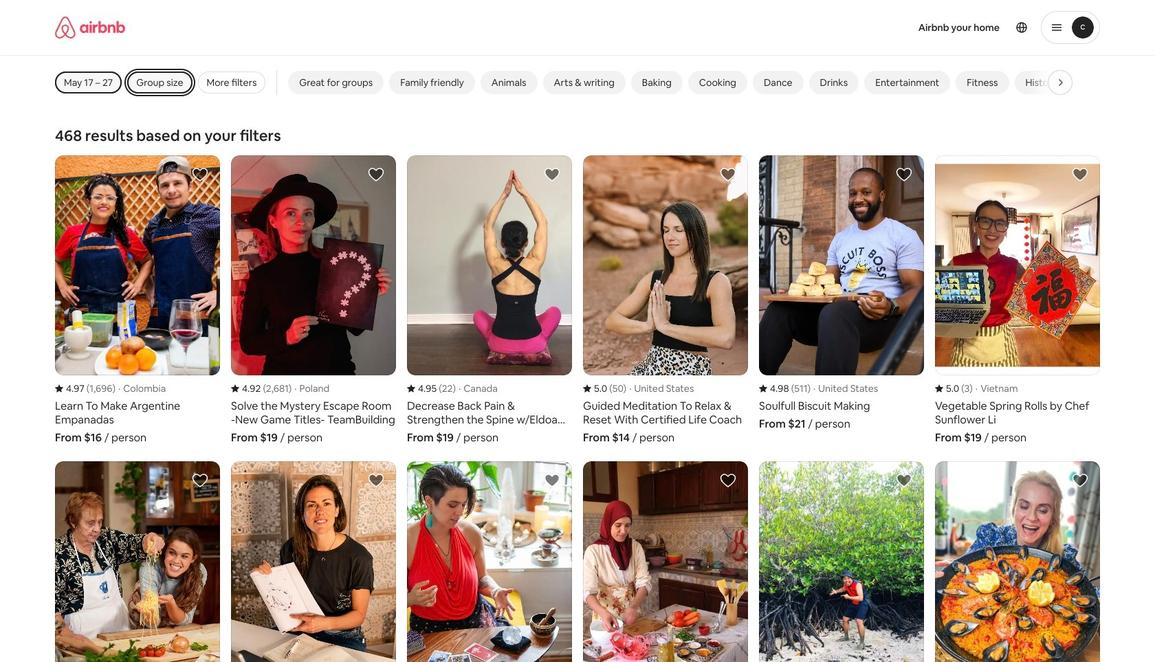 Task type: describe. For each thing, give the bounding box(es) containing it.
rating 4.95 out of 5; 22 reviews image
[[407, 382, 456, 395]]

save this experience image inside guided meditation to relax & reset with certified life coach group
[[720, 166, 737, 183]]

save this experience image inside "vegetable spring rolls by chef sunflower li" "group"
[[1072, 166, 1089, 183]]

guided meditation to relax & reset with certified life coach group
[[583, 155, 748, 445]]

dance element
[[764, 76, 793, 89]]

entertainment element
[[876, 76, 940, 89]]

vegetable spring rolls by chef sunflower li group
[[935, 155, 1101, 445]]

cooking element
[[699, 76, 737, 89]]

baking element
[[642, 76, 672, 89]]

decrease back pain & strengthen the spine w/eldoa method group
[[407, 155, 572, 445]]

save this experience image inside soulfull biscuit making group
[[896, 166, 913, 183]]

rating 5.0 out of 5; 3 reviews image
[[935, 382, 973, 395]]

solve the mystery escape room -new game titles- teambuilding group
[[231, 155, 396, 445]]

animals element
[[492, 76, 527, 89]]

learn to make argentine empanadas group
[[55, 155, 220, 445]]



Task type: vqa. For each thing, say whether or not it's contained in the screenshot.
Save this Experience image
yes



Task type: locate. For each thing, give the bounding box(es) containing it.
save this experience image inside decrease back pain & strengthen the spine w/eldoa method group
[[544, 166, 561, 183]]

rating 5.0 out of 5; 50 reviews image
[[583, 382, 627, 395]]

save this experience image inside solve the mystery escape room -new game titles- teambuilding group
[[368, 166, 385, 183]]

save this experience image
[[192, 166, 208, 183], [192, 473, 208, 489], [896, 473, 913, 489]]

arts & writing element
[[554, 76, 615, 89]]

rating 4.97 out of 5; 1,696 reviews image
[[55, 382, 116, 395]]

profile element
[[697, 0, 1101, 55]]

save this experience image inside learn to make argentine empanadas group
[[192, 166, 208, 183]]

rating 4.98 out of 5; 511 reviews image
[[759, 382, 811, 395]]

history & culture element
[[1026, 76, 1100, 89]]

fitness element
[[967, 76, 998, 89]]

great for groups element
[[299, 76, 373, 89]]

soulfull biscuit making group
[[759, 155, 924, 431]]

family friendly element
[[401, 76, 464, 89]]

rating 4.92 out of 5; 2,681 reviews image
[[231, 382, 292, 395]]

save this experience image
[[368, 166, 385, 183], [544, 166, 561, 183], [720, 166, 737, 183], [896, 166, 913, 183], [1072, 166, 1089, 183], [368, 473, 385, 489], [544, 473, 561, 489], [720, 473, 737, 489], [1072, 473, 1089, 489]]

drinks element
[[820, 76, 848, 89]]



